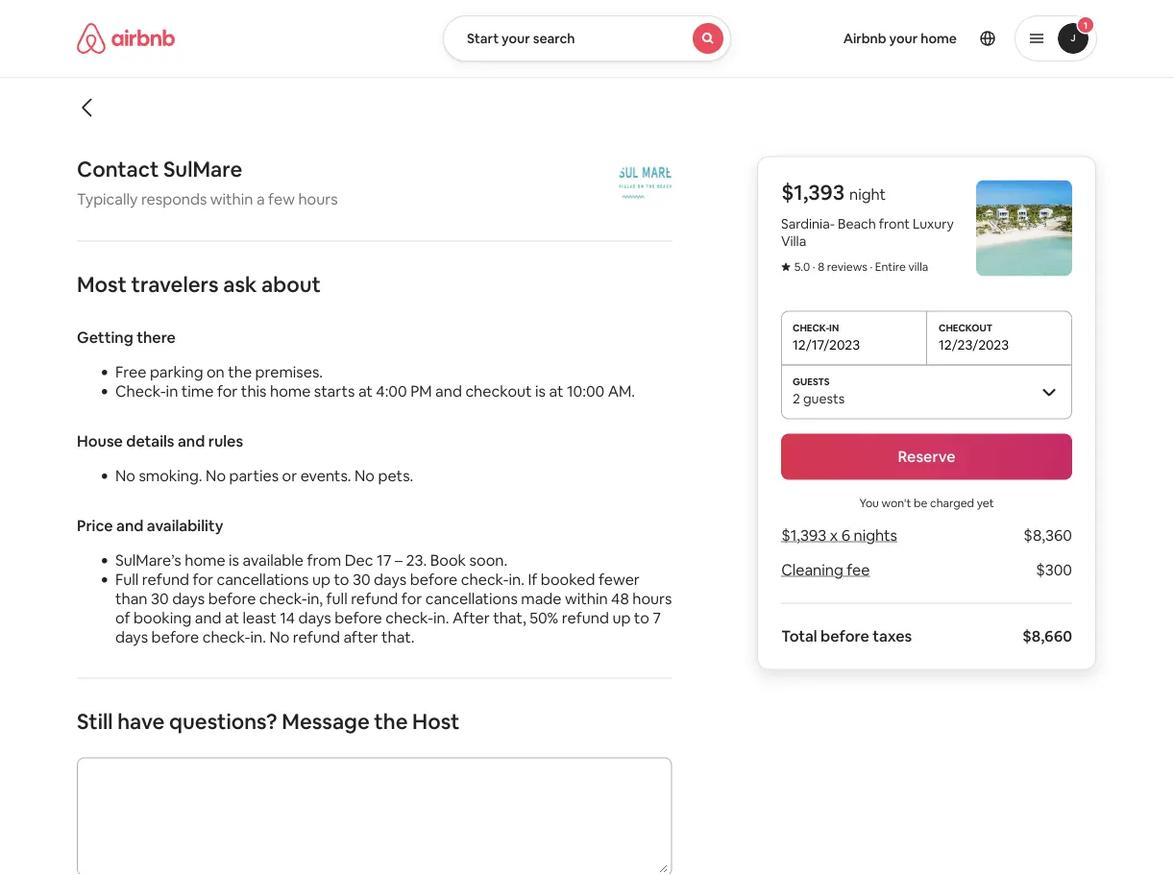 Task type: vqa. For each thing, say whether or not it's contained in the screenshot.
'Check out'
no



Task type: locate. For each thing, give the bounding box(es) containing it.
home right "this"
[[270, 382, 311, 401]]

your for start
[[502, 30, 530, 47]]

within left 48
[[565, 589, 608, 609]]

in
[[166, 382, 178, 401]]

for left "this"
[[217, 382, 238, 401]]

and
[[436, 382, 462, 401], [178, 432, 205, 451], [116, 516, 144, 536], [195, 609, 222, 628]]

30 right "than"
[[151, 589, 169, 609]]

at left the 4:00
[[359, 382, 373, 401]]

most travelers ask about
[[77, 271, 321, 298]]

check- left the 14
[[203, 628, 250, 647]]

1 horizontal spatial at
[[359, 382, 373, 401]]

1 button
[[1015, 15, 1098, 62]]

most
[[77, 271, 127, 298]]

sulmare's home is available from dec 17 – 23. book soon. full refund for cancellations up to 30 days before check-in. if booked fewer than 30 days before check-in, full refund for cancellations made within 48 hours of booking and at least 14 days before check-in. after that, 50% refund up to 7 days before check-in. no refund after that.
[[115, 551, 672, 647]]

days down sulmare's
[[172, 589, 205, 609]]

Start your search search field
[[443, 15, 732, 62]]

few
[[268, 189, 295, 209]]

1 vertical spatial hours
[[633, 589, 672, 609]]

1 vertical spatial is
[[229, 551, 239, 571]]

in.
[[509, 570, 525, 590], [434, 609, 449, 628], [250, 628, 266, 647]]

0 vertical spatial home
[[921, 30, 957, 47]]

$8,360
[[1024, 526, 1073, 546]]

no inside sulmare's home is available from dec 17 – 23. book soon. full refund for cancellations up to 30 days before check-in. if booked fewer than 30 days before check-in, full refund for cancellations made within 48 hours of booking and at least 14 days before check-in. after that, 50% refund up to 7 days before check-in. no refund after that.
[[270, 628, 290, 647]]

to left 7
[[634, 609, 650, 628]]

cancellations up least
[[217, 570, 309, 590]]

villa
[[909, 260, 929, 274]]

your right airbnb
[[890, 30, 918, 47]]

for down availability
[[193, 570, 213, 590]]

2 horizontal spatial at
[[549, 382, 564, 401]]

to
[[334, 570, 349, 590], [634, 609, 650, 628]]

and right pm
[[436, 382, 462, 401]]

to right in,
[[334, 570, 349, 590]]

up left 7
[[613, 609, 631, 628]]

am.
[[608, 382, 636, 401]]

ask
[[223, 271, 257, 298]]

a
[[257, 189, 265, 209]]

profile element
[[755, 0, 1098, 77]]

1 vertical spatial home
[[270, 382, 311, 401]]

2 guests
[[793, 390, 845, 407]]

in,
[[307, 589, 323, 609]]

0 vertical spatial hours
[[298, 189, 338, 209]]

hours inside contact sulmare typically responds within a few hours
[[298, 189, 338, 209]]

0 horizontal spatial in.
[[250, 628, 266, 647]]

no down 'details' at the left of page
[[115, 466, 135, 486]]

1 vertical spatial the
[[374, 709, 408, 736]]

10:00
[[567, 382, 605, 401]]

up left dec
[[312, 570, 331, 590]]

0 horizontal spatial your
[[502, 30, 530, 47]]

1 your from the left
[[502, 30, 530, 47]]

hours right few
[[298, 189, 338, 209]]

refund up booking
[[142, 570, 189, 590]]

2 · from the left
[[870, 260, 873, 274]]

1 horizontal spatial is
[[536, 382, 546, 401]]

still have questions? message the host
[[77, 709, 460, 736]]

contact
[[77, 156, 159, 183]]

0 vertical spatial within
[[210, 189, 253, 209]]

$1,393 up sardinia-
[[782, 179, 845, 206]]

7
[[653, 609, 661, 628]]

0 horizontal spatial the
[[228, 362, 252, 382]]

in. left the 14
[[250, 628, 266, 647]]

for down 23.
[[402, 589, 422, 609]]

house details and rules
[[77, 432, 243, 451]]

book
[[430, 551, 466, 571]]

1 horizontal spatial the
[[374, 709, 408, 736]]

availability
[[147, 516, 223, 536]]

hours inside sulmare's home is available from dec 17 – 23. book soon. full refund for cancellations up to 30 days before check-in. if booked fewer than 30 days before check-in, full refund for cancellations made within 48 hours of booking and at least 14 days before check-in. after that, 50% refund up to 7 days before check-in. no refund after that.
[[633, 589, 672, 609]]

price and availability
[[77, 516, 223, 536]]

pets.
[[378, 466, 414, 486]]

1 horizontal spatial hours
[[633, 589, 672, 609]]

at left the 10:00
[[549, 382, 564, 401]]

1 · from the left
[[813, 260, 816, 274]]

0 vertical spatial the
[[228, 362, 252, 382]]

Message the host text field
[[81, 762, 669, 873]]

1 horizontal spatial within
[[565, 589, 608, 609]]

about
[[261, 271, 321, 298]]

learn more about the host, sulmare. image
[[619, 156, 672, 210], [619, 156, 672, 210]]

at
[[359, 382, 373, 401], [549, 382, 564, 401], [225, 609, 239, 628]]

home right airbnb
[[921, 30, 957, 47]]

soon.
[[470, 551, 508, 571]]

1 vertical spatial $1,393
[[782, 526, 827, 546]]

is
[[536, 382, 546, 401], [229, 551, 239, 571]]

0 vertical spatial up
[[312, 570, 331, 590]]

rules
[[208, 432, 243, 451]]

0 horizontal spatial ·
[[813, 260, 816, 274]]

$1,393
[[782, 179, 845, 206], [782, 526, 827, 546]]

1 vertical spatial up
[[613, 609, 631, 628]]

no down available on the left bottom of page
[[270, 628, 290, 647]]

within left a
[[210, 189, 253, 209]]

contact sulmare typically responds within a few hours
[[77, 156, 338, 209]]

won't
[[882, 496, 912, 510]]

2 horizontal spatial home
[[921, 30, 957, 47]]

is inside free parking on the premises. check-in time for this home starts at 4:00 pm and checkout is at 10:00 am.
[[536, 382, 546, 401]]

1 horizontal spatial home
[[270, 382, 311, 401]]

the
[[228, 362, 252, 382], [374, 709, 408, 736]]

0 horizontal spatial hours
[[298, 189, 338, 209]]

0 horizontal spatial to
[[334, 570, 349, 590]]

taxes
[[873, 627, 912, 647]]

2 $1,393 from the top
[[782, 526, 827, 546]]

premises.
[[255, 362, 323, 382]]

start
[[467, 30, 499, 47]]

󰀄
[[782, 260, 791, 274]]

1 horizontal spatial your
[[890, 30, 918, 47]]

no
[[115, 466, 135, 486], [206, 466, 226, 486], [355, 466, 375, 486], [270, 628, 290, 647]]

1 vertical spatial within
[[565, 589, 608, 609]]

airbnb
[[844, 30, 887, 47]]

1 horizontal spatial for
[[217, 382, 238, 401]]

charged
[[931, 496, 975, 510]]

1 horizontal spatial to
[[634, 609, 650, 628]]

host
[[413, 709, 460, 736]]

in. left if
[[509, 570, 525, 590]]

total before taxes
[[782, 627, 912, 647]]

cancellations down soon.
[[426, 589, 518, 609]]

check- right after
[[386, 609, 434, 628]]

have
[[117, 709, 165, 736]]

your right start
[[502, 30, 530, 47]]

is right checkout
[[536, 382, 546, 401]]

reserve
[[898, 447, 956, 467]]

days right the 14
[[299, 609, 331, 628]]

your inside "start your search" button
[[502, 30, 530, 47]]

for inside free parking on the premises. check-in time for this home starts at 4:00 pm and checkout is at 10:00 am.
[[217, 382, 238, 401]]

4:00
[[376, 382, 407, 401]]

your inside airbnb your home link
[[890, 30, 918, 47]]

full
[[326, 589, 348, 609]]

$1,393 for $1,393 x 6 nights
[[782, 526, 827, 546]]

–
[[395, 551, 403, 571]]

that.
[[382, 628, 415, 647]]

1 vertical spatial to
[[634, 609, 650, 628]]

1 horizontal spatial ·
[[870, 260, 873, 274]]

still
[[77, 709, 113, 736]]

parties
[[229, 466, 279, 486]]

0 horizontal spatial home
[[185, 551, 226, 571]]

0 horizontal spatial is
[[229, 551, 239, 571]]

0 horizontal spatial at
[[225, 609, 239, 628]]

refund down in,
[[293, 628, 340, 647]]

cancellations
[[217, 570, 309, 590], [426, 589, 518, 609]]

0 vertical spatial $1,393
[[782, 179, 845, 206]]

$1,393 left x
[[782, 526, 827, 546]]

no smoking. no parties or events. no pets.
[[115, 466, 414, 486]]

at left least
[[225, 609, 239, 628]]

start your search
[[467, 30, 575, 47]]

0 horizontal spatial within
[[210, 189, 253, 209]]

hours right 48
[[633, 589, 672, 609]]

2 vertical spatial home
[[185, 551, 226, 571]]

getting
[[77, 328, 133, 348]]

in. left after
[[434, 609, 449, 628]]

days down "than"
[[115, 628, 148, 647]]

$8,660
[[1023, 627, 1073, 647]]

the right on
[[228, 362, 252, 382]]

30 left 17
[[353, 570, 371, 590]]

at inside sulmare's home is available from dec 17 – 23. book soon. full refund for cancellations up to 30 days before check-in. if booked fewer than 30 days before check-in, full refund for cancellations made within 48 hours of booking and at least 14 days before check-in. after that, 50% refund up to 7 days before check-in. no refund after that.
[[225, 609, 239, 628]]

is left available on the left bottom of page
[[229, 551, 239, 571]]

within
[[210, 189, 253, 209], [565, 589, 608, 609]]

hours
[[298, 189, 338, 209], [633, 589, 672, 609]]

fewer
[[599, 570, 640, 590]]

and right booking
[[195, 609, 222, 628]]

8
[[818, 260, 825, 274]]

6
[[842, 526, 851, 546]]

the left host
[[374, 709, 408, 736]]

pm
[[411, 382, 432, 401]]

2 horizontal spatial for
[[402, 589, 422, 609]]

2 your from the left
[[890, 30, 918, 47]]

1 $1,393 from the top
[[782, 179, 845, 206]]

fee
[[847, 560, 870, 580]]

starts
[[314, 382, 355, 401]]

your for airbnb
[[890, 30, 918, 47]]

up
[[312, 570, 331, 590], [613, 609, 631, 628]]

getting there
[[77, 328, 176, 348]]

booked
[[541, 570, 596, 590]]

0 vertical spatial is
[[536, 382, 546, 401]]

2 horizontal spatial in.
[[509, 570, 525, 590]]

check- up after
[[461, 570, 509, 590]]

· left the entire
[[870, 260, 873, 274]]

for
[[217, 382, 238, 401], [193, 570, 213, 590], [402, 589, 422, 609]]

home down availability
[[185, 551, 226, 571]]

your
[[502, 30, 530, 47], [890, 30, 918, 47]]

1 horizontal spatial cancellations
[[426, 589, 518, 609]]

· left 8
[[813, 260, 816, 274]]



Task type: describe. For each thing, give the bounding box(es) containing it.
$1,393 x 6 nights
[[782, 526, 898, 546]]

or
[[282, 466, 297, 486]]

before right total
[[821, 627, 870, 647]]

sardinia- beach front luxury villa
[[782, 215, 955, 249]]

typically
[[77, 189, 138, 209]]

2
[[793, 390, 801, 407]]

sardinia-
[[782, 215, 835, 232]]

made
[[521, 589, 562, 609]]

available
[[243, 551, 304, 571]]

nights
[[854, 526, 898, 546]]

you
[[860, 496, 880, 510]]

0 horizontal spatial 30
[[151, 589, 169, 609]]

entire
[[875, 260, 906, 274]]

yet
[[977, 496, 995, 510]]

luxury
[[913, 215, 955, 232]]

1 horizontal spatial in.
[[434, 609, 449, 628]]

is inside sulmare's home is available from dec 17 – 23. book soon. full refund for cancellations up to 30 days before check-in. if booked fewer than 30 days before check-in, full refund for cancellations made within 48 hours of booking and at least 14 days before check-in. after that, 50% refund up to 7 days before check-in. no refund after that.
[[229, 551, 239, 571]]

free
[[115, 362, 146, 382]]

home inside airbnb your home link
[[921, 30, 957, 47]]

and inside free parking on the premises. check-in time for this home starts at 4:00 pm and checkout is at 10:00 am.
[[436, 382, 462, 401]]

12/17/2023
[[793, 336, 860, 353]]

price
[[77, 516, 113, 536]]

2 guests button
[[782, 365, 1073, 419]]

and right price
[[116, 516, 144, 536]]

5.0
[[795, 260, 810, 274]]

smoking.
[[139, 466, 202, 486]]

guests
[[804, 390, 845, 407]]

12/23/2023
[[939, 336, 1010, 353]]

checkout
[[466, 382, 532, 401]]

if
[[528, 570, 538, 590]]

after
[[344, 628, 378, 647]]

sulmare
[[163, 156, 242, 183]]

before down available on the left bottom of page
[[208, 589, 256, 609]]

days right dec
[[374, 570, 407, 590]]

x
[[830, 526, 838, 546]]

$300
[[1036, 560, 1073, 580]]

refund right the 'full'
[[351, 589, 398, 609]]

0 horizontal spatial up
[[312, 570, 331, 590]]

within inside sulmare's home is available from dec 17 – 23. book soon. full refund for cancellations up to 30 days before check-in. if booked fewer than 30 days before check-in, full refund for cancellations made within 48 hours of booking and at least 14 days before check-in. after that, 50% refund up to 7 days before check-in. no refund after that.
[[565, 589, 608, 609]]

cleaning fee button
[[782, 560, 870, 580]]

the inside free parking on the premises. check-in time for this home starts at 4:00 pm and checkout is at 10:00 am.
[[228, 362, 252, 382]]

start your search button
[[443, 15, 732, 62]]

50%
[[530, 609, 559, 628]]

events.
[[301, 466, 351, 486]]

14
[[280, 609, 295, 628]]

before right the –
[[410, 570, 458, 590]]

night
[[850, 185, 886, 204]]

$1,393 for $1,393 night
[[782, 179, 845, 206]]

cleaning
[[782, 560, 844, 580]]

and inside sulmare's home is available from dec 17 – 23. book soon. full refund for cancellations up to 30 days before check-in. if booked fewer than 30 days before check-in, full refund for cancellations made within 48 hours of booking and at least 14 days before check-in. after that, 50% refund up to 7 days before check-in. no refund after that.
[[195, 609, 222, 628]]

check- down available on the left bottom of page
[[259, 589, 307, 609]]

airbnb your home
[[844, 30, 957, 47]]

cleaning fee
[[782, 560, 870, 580]]

dec
[[345, 551, 374, 571]]

house
[[77, 432, 123, 451]]

villa
[[782, 232, 807, 249]]

that,
[[493, 609, 526, 628]]

message
[[282, 709, 370, 736]]

airbnb your home link
[[832, 18, 969, 59]]

travelers
[[131, 271, 219, 298]]

1 horizontal spatial up
[[613, 609, 631, 628]]

full
[[115, 570, 139, 590]]

you won't be charged yet
[[860, 496, 995, 510]]

details
[[126, 432, 174, 451]]

parking
[[150, 362, 203, 382]]

reviews
[[827, 260, 868, 274]]

0 horizontal spatial cancellations
[[217, 570, 309, 590]]

48
[[612, 589, 629, 609]]

within inside contact sulmare typically responds within a few hours
[[210, 189, 253, 209]]

before right in,
[[335, 609, 382, 628]]

reserve button
[[782, 434, 1073, 480]]

before right the of
[[152, 628, 199, 647]]

home inside free parking on the premises. check-in time for this home starts at 4:00 pm and checkout is at 10:00 am.
[[270, 382, 311, 401]]

no down rules on the left of page
[[206, 466, 226, 486]]

and left rules on the left of page
[[178, 432, 205, 451]]

home inside sulmare's home is available from dec 17 – 23. book soon. full refund for cancellations up to 30 days before check-in. if booked fewer than 30 days before check-in, full refund for cancellations made within 48 hours of booking and at least 14 days before check-in. after that, 50% refund up to 7 days before check-in. no refund after that.
[[185, 551, 226, 571]]

search
[[533, 30, 575, 47]]

of
[[115, 609, 130, 628]]

refund left 48
[[562, 609, 609, 628]]

23.
[[406, 551, 427, 571]]

󰀄 5.0 · 8 reviews · entire villa
[[782, 260, 929, 274]]

total
[[782, 627, 818, 647]]

17
[[377, 551, 392, 571]]

0 horizontal spatial for
[[193, 570, 213, 590]]

1 horizontal spatial 30
[[353, 570, 371, 590]]

booking
[[134, 609, 192, 628]]

$1,393 night
[[782, 179, 886, 206]]

this
[[241, 382, 267, 401]]

on
[[207, 362, 225, 382]]

0 vertical spatial to
[[334, 570, 349, 590]]

be
[[914, 496, 928, 510]]

no left pets.
[[355, 466, 375, 486]]



